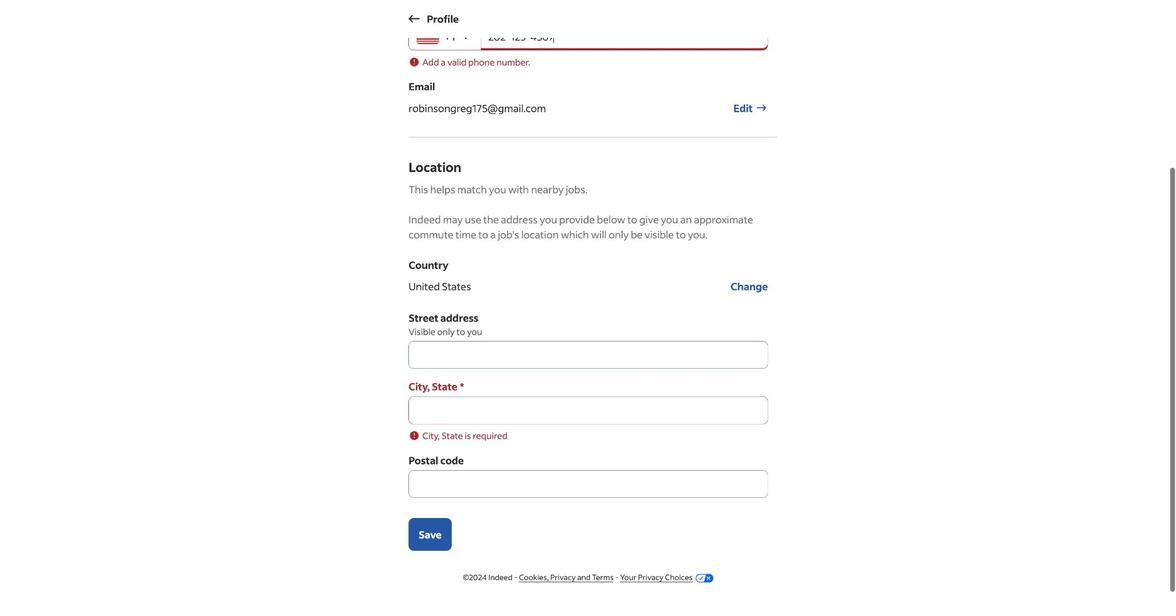 Task type: vqa. For each thing, say whether or not it's contained in the screenshot.
Contact information element
yes



Task type: describe. For each thing, give the bounding box(es) containing it.
Type phone number telephone field
[[481, 23, 768, 51]]



Task type: locate. For each thing, give the bounding box(es) containing it.
None field
[[409, 341, 768, 369], [409, 396, 768, 424], [409, 470, 768, 498], [409, 341, 768, 369], [409, 396, 768, 424], [409, 470, 768, 498]]

contact information element
[[409, 0, 778, 551]]



